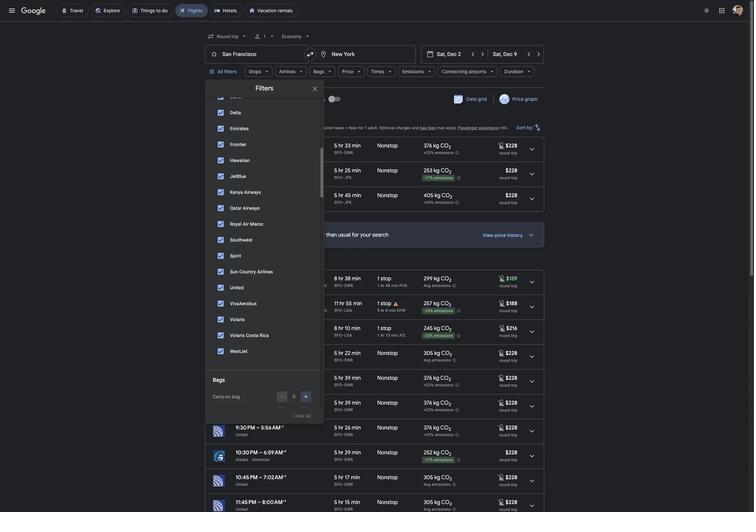 Task type: describe. For each thing, give the bounding box(es) containing it.
257 kg co 2
[[424, 301, 452, 308]]

passenger
[[458, 126, 478, 130]]

Departure time: 10:30 PM. text field
[[236, 450, 258, 457]]

nonstop for total duration 5 hr 29 min. element nonstop flight. element
[[378, 450, 398, 457]]

flight details. leaves san francisco international airport at 9:30 pm on saturday, december 2 and arrives at newark liberty international airport at 5:56 am on sunday, december 3. image
[[525, 424, 540, 440]]

1 vertical spatial frontier
[[236, 333, 250, 338]]

– down 5 hr 22 min sfo – ewr
[[342, 383, 345, 388]]

emissions
[[403, 69, 424, 75]]

159 US dollars text field
[[507, 276, 518, 282]]

Departure time: 11:45 PM. text field
[[236, 500, 257, 506]]

jetblue
[[230, 174, 246, 179]]

6 nonstop flight. element from the top
[[378, 400, 398, 408]]

10:30 pm
[[236, 450, 258, 457]]

min for flight details. leaves san francisco international airport at 7:10 pm on saturday, december 2 and arrives at laguardia airport at 10:05 am on sunday, december 3. icon
[[354, 301, 362, 307]]

airways for kenya airways
[[244, 190, 261, 195]]

299
[[424, 276, 433, 282]]

2 fees from the left
[[428, 126, 436, 130]]

3 round from the top
[[500, 201, 511, 205]]

departing for other
[[225, 258, 255, 266]]

5 for nonstop flight. element for total duration 5 hr 22 min. "element"
[[335, 350, 338, 357]]

0 horizontal spatial price
[[238, 126, 247, 130]]

1 fees from the left
[[349, 126, 357, 130]]

spirit inside search field
[[230, 253, 241, 259]]

ewr inside 5 hr 22 min sfo – ewr
[[345, 358, 353, 363]]

7:10 pm – frontier, spirit
[[236, 301, 327, 313]]

stop for 1 stop 1 hr 48 min phx
[[381, 276, 392, 282]]

10:40 pm alaska
[[236, 168, 258, 180]]

5:56 am
[[261, 425, 281, 432]]

hr for total duration 5 hr 15 min. element
[[339, 500, 344, 506]]

11:45 pm – 8:00 am + 1
[[236, 499, 286, 506]]

round trip for flight details. leaves san francisco international airport at 7:10 pm on saturday, december 2 and arrives at laguardia airport at 10:05 am on sunday, december 3. icon
[[500, 309, 518, 314]]

min for the flight details. leaves san francisco international airport at 7:07 pm on saturday, december 2 and arrives at newark liberty international airport at 6:45 am on sunday, december 3. icon
[[352, 276, 361, 282]]

245
[[424, 325, 433, 332]]

8 sfo from the top
[[335, 383, 342, 388]]

royal air maroc
[[230, 222, 264, 227]]

11 round from the top
[[500, 458, 511, 463]]

co for nonstop flight. element for total duration 5 hr 22 min. "element"
[[442, 350, 450, 357]]

+23% for sixth nonstop flight. element from the bottom of the page
[[424, 383, 434, 388]]

swap origin and destination. image
[[307, 50, 315, 58]]

round for 5 hr 26 min this price for this flight doesn't include overhead bin access. if you need a carry-on bag, use the bags filter to update prices. icon
[[500, 433, 511, 438]]

– inside 5 hr 29 min sfo – ewr
[[342, 458, 345, 462]]

round trip for flight details. leaves san francisco international airport at 7:00 am on saturday, december 2 and arrives at newark liberty international airport at 3:33 pm on saturday, december 2. icon
[[500, 151, 518, 156]]

+ for 7:02 am
[[283, 474, 285, 479]]

– inside 4:40 pm – 1:19 am + 1
[[257, 400, 260, 407]]

7:02 am
[[264, 475, 283, 481]]

nonstop flight. element for total duration 5 hr 22 min. "element"
[[378, 350, 398, 358]]

ewr for 10:45 pm – 7:02 am + 1
[[345, 483, 353, 487]]

Departure time: 10:40 PM. text field
[[236, 168, 258, 174]]

7:15 am
[[236, 192, 254, 199]]

avg for 8 hr 38 min
[[424, 284, 431, 288]]

Departure time: 9:30 PM. text field
[[236, 425, 255, 432]]

booked
[[267, 284, 281, 288]]

2 round from the top
[[500, 176, 511, 180]]

+33% emissions
[[424, 200, 454, 205]]

$188
[[507, 301, 518, 307]]

2 for nonstop flight. element related to total duration 5 hr 25 min. element
[[449, 170, 452, 175]]

nonstop flight. element for total duration 5 hr 45 min. element
[[378, 192, 398, 200]]

flights for other departing flights
[[257, 258, 276, 266]]

39 for flight details. leaves san francisco international airport at 2:40 pm on saturday, december 2 and arrives at newark liberty international airport at 11:19 pm on saturday, december 2. icon
[[345, 375, 351, 382]]

alaska inside 10:40 pm alaska
[[236, 176, 248, 180]]

total duration 5 hr 33 min. element
[[335, 143, 378, 150]]

min inside layover (1 of 1) is a 5 hr 8 min overnight layover at dallas/fort worth international airport in dallas. element
[[389, 309, 396, 313]]

kenya
[[230, 190, 243, 195]]

1 stop
[[378, 301, 392, 307]]

nonstop flight. element for total duration 5 hr 15 min. element
[[378, 500, 398, 507]]

total duration 8 hr 38 min. element
[[335, 276, 378, 283]]

Arrival time: 1:19 AM on  Sunday, December 3. text field
[[262, 400, 283, 407]]

main content containing best departing flights
[[205, 91, 545, 513]]

1 stop flight. element for 8 hr 10 min
[[378, 325, 392, 333]]

any dates
[[303, 97, 326, 103]]

spirit inside 7:10 pm – frontier, spirit
[[317, 309, 327, 313]]

this price for this flight doesn't include overhead bin access. if you need a carry-on bag, use the bags filter to update prices. image for 5 hr 15 min
[[498, 499, 506, 507]]

hr for total duration 5 hr 25 min. element
[[339, 168, 344, 174]]

flight details. leaves san francisco international airport at 7:10 pm on saturday, december 2 and arrives at laguardia airport at 10:05 am on sunday, december 3. image
[[525, 299, 540, 315]]

duration button
[[501, 64, 535, 80]]

1 stop 1 hr 48 min phx
[[378, 276, 408, 288]]

stops button
[[245, 64, 273, 80]]

5 hr 45 min sfo – jfk
[[335, 192, 362, 205]]

hr for total duration 5 hr 29 min. element
[[339, 450, 344, 457]]

8 $228 from the top
[[506, 450, 518, 457]]

1 228 us dollars text field from the top
[[506, 192, 518, 199]]

0 horizontal spatial bag
[[232, 394, 240, 400]]

flight details. leaves san francisco international airport at 7:07 pm on saturday, december 2 and arrives at newark liberty international airport at 6:45 am on sunday, december 3. image
[[525, 274, 540, 290]]

united down 7:07 pm
[[230, 285, 244, 291]]

– inside 11 hr 55 min sfo – lga
[[342, 309, 345, 313]]

qatar airways
[[230, 206, 260, 211]]

flight details. leaves san francisco international airport at 11:45 pm on saturday, december 2 and arrives at newark liberty international airport at 8:00 am on sunday, december 3. image
[[525, 498, 540, 513]]

$228 round trip for 253
[[500, 168, 518, 180]]

3 $228 from the top
[[506, 192, 518, 199]]

17% for 253
[[426, 176, 433, 181]]

best departing flights
[[205, 115, 272, 124]]

+23% for total duration 5 hr 26 min. element nonstop flight. element
[[424, 433, 434, 438]]

total duration 5 hr 39 min. element for sixth nonstop flight. element from the bottom of the page
[[335, 375, 378, 383]]

2 inside 299 kg co 2
[[450, 278, 452, 283]]

252
[[424, 450, 433, 457]]

find the best price region
[[205, 91, 545, 110]]

min for flight details. leaves san francisco international airport at 10:54 pm on saturday, december 2 and arrives at laguardia airport at 10:04 am on sunday, december 3. image
[[352, 325, 361, 332]]

together
[[282, 284, 297, 288]]

total duration 5 hr 15 min. element
[[335, 500, 378, 507]]

change appearance image
[[699, 3, 715, 19]]

nonstop for total duration 5 hr 15 min. element nonstop flight. element
[[378, 500, 398, 506]]

leaves san francisco international airport at 9:30 pm on saturday, december 2 and arrives at newark liberty international airport at 5:56 am on sunday, december 3. element
[[236, 425, 284, 432]]

connecting
[[442, 69, 468, 75]]

2 for nonstop flight. element for total duration 5 hr 45 min. element
[[450, 194, 453, 200]]

volaris for volaris costa rica
[[230, 333, 245, 338]]

price for price
[[343, 69, 354, 75]]

– up 5 hr 26 min sfo – ewr
[[342, 408, 345, 413]]

25
[[345, 168, 351, 174]]

only
[[293, 94, 304, 100]]

total duration 5 hr 17 min. element
[[335, 475, 378, 482]]

nonstop flight. element for total duration 5 hr 33 min. element
[[378, 143, 398, 150]]

this price for this flight doesn't include overhead bin access. if you need a carry-on bag, use the bags filter to update prices. image for 5 hr 39 min
[[498, 399, 506, 407]]

– inside 10:30 pm – 6:59 am + 1
[[259, 450, 263, 457]]

co for total duration 5 hr 15 min. element nonstop flight. element
[[442, 500, 450, 506]]

2 $228 from the top
[[506, 168, 518, 174]]

15
[[345, 500, 350, 506]]

- for 245
[[424, 334, 426, 338]]

Departure time: 7:15 AM. text field
[[236, 192, 254, 199]]

view price history image
[[524, 227, 540, 243]]

total duration 5 hr 45 min. element
[[335, 192, 378, 200]]

4 ewr from the top
[[345, 383, 353, 388]]

+23% emissions for sixth nonstop flight. element from the bottom of the page
[[424, 383, 454, 388]]

may
[[437, 126, 445, 130]]

avg emissions for 5 hr 22 min
[[424, 358, 451, 363]]

0 vertical spatial on
[[232, 126, 237, 130]]

- for 257
[[424, 309, 426, 314]]

-17% emissions for 252
[[424, 458, 453, 463]]

– inside 5 hr 25 min sfo – jfk
[[342, 176, 345, 180]]

hr down 1 stop
[[381, 309, 385, 313]]

united for 11:45 pm
[[236, 508, 248, 512]]

5 for sixth nonstop flight. element from the bottom of the page
[[335, 375, 338, 382]]

376 kg co 2 for sixth nonstop flight. element from the bottom of the page
[[424, 375, 451, 383]]

separate
[[236, 284, 252, 288]]

flight details. leaves san francisco international airport at 10:54 pm on saturday, december 2 and arrives at laguardia airport at 10:04 am on sunday, december 3. image
[[525, 324, 540, 340]]

nonstop flight. element for total duration 5 hr 26 min. element
[[378, 425, 398, 433]]

remove checked bag image
[[274, 405, 290, 421]]

6:59 am
[[264, 450, 283, 457]]

this price for this flight doesn't include overhead bin access. if you need a carry-on bag, use the bags filter to update prices. image for 5 hr 17 min
[[498, 474, 506, 482]]

add checked bag image
[[298, 405, 314, 421]]

nonstop for nonstop flight. element related to total duration 5 hr 33 min. element
[[378, 143, 398, 149]]

bags button
[[310, 64, 336, 80]]

nonstop for nonstop flight. element for total duration 5 hr 17 min. "element"
[[378, 475, 398, 481]]

leaves san francisco international airport at 10:30 pm on saturday, december 2 and arrives at newark liberty international airport at 6:59 am on sunday, december 3. element
[[236, 450, 287, 457]]

flight details. leaves san francisco international airport at 1:15 pm on saturday, december 2 and arrives at newark liberty international airport at 9:37 pm on saturday, december 2. image
[[525, 349, 540, 365]]

qatar
[[230, 206, 242, 211]]

5 hr 26 min sfo – ewr
[[335, 425, 361, 438]]

learn more about tracked prices image
[[245, 97, 251, 103]]

usual
[[339, 232, 351, 239]]

$228 for flight details. leaves san francisco international airport at 10:45 pm on saturday, december 2 and arrives at newark liberty international airport at 7:02 am on sunday, december 3. image
[[506, 475, 518, 481]]

5 hr 22 min sfo – ewr
[[335, 350, 361, 363]]

based
[[220, 126, 231, 130]]

trip for flight details. leaves san francisco international airport at 1:15 pm on saturday, december 2 and arrives at newark liberty international airport at 9:37 pm on saturday, december 2. 'icon'
[[512, 359, 518, 363]]

16%
[[426, 309, 433, 314]]

+ for 1:19 am
[[280, 400, 281, 404]]

Arrival time: 7:02 AM on  Sunday, December 3. text field
[[264, 474, 287, 481]]

– inside 7:10 pm – frontier, spirit
[[256, 301, 259, 307]]

228 us dollars text field for 5 hr 22 min
[[506, 350, 518, 357]]

round trip for flight details. leaves san francisco international airport at 10:45 pm on saturday, december 2 and arrives at newark liberty international airport at 7:02 am on sunday, december 3. image
[[500, 483, 518, 488]]

flights for best departing flights
[[252, 115, 272, 124]]

min inside 1 stop 1 hr 10 min atl
[[392, 333, 399, 338]]

sort by: button
[[514, 120, 545, 136]]

228 us dollars text field for 5 hr 15 min
[[506, 500, 518, 506]]

$228 round trip for 252
[[500, 450, 518, 463]]

376 for total duration 5 hr 26 min. element nonstop flight. element
[[424, 425, 433, 432]]

total duration 11 hr 55 min. element
[[335, 301, 378, 308]]

flight details. leaves san francisco international airport at 10:40 pm on saturday, december 2 and arrives at john f. kennedy international airport at 7:05 am on sunday, december 3. image
[[525, 166, 540, 182]]

29
[[345, 450, 351, 457]]

vivaaerobus
[[230, 301, 257, 307]]

7:10 pm
[[236, 301, 255, 307]]

your
[[361, 232, 371, 239]]

38
[[345, 276, 351, 282]]

Departure text field
[[437, 45, 468, 63]]

taxes
[[335, 126, 345, 130]]

cheaper
[[305, 232, 325, 239]]

5 nonstop flight. element from the top
[[378, 375, 398, 383]]

flight details. leaves san francisco international airport at 7:00 am on saturday, december 2 and arrives at newark liberty international airport at 3:33 pm on saturday, december 2. image
[[525, 141, 540, 157]]

$228 for flight details. leaves san francisco international airport at 4:40 pm on saturday, december 2 and arrives at newark liberty international airport at 1:19 am on sunday, december 3. image
[[506, 400, 518, 407]]

delta
[[230, 110, 241, 115]]

2 inside the 257 kg co 2
[[449, 303, 452, 308]]

ewr inside 5 hr 33 min sfo – ewr
[[345, 151, 353, 155]]

co for 5th nonstop flight. element from the bottom
[[441, 400, 449, 407]]

5 hr 15 min sfo – ewr
[[335, 500, 360, 512]]

emissions for flight details. leaves san francisco international airport at 10:45 pm on saturday, december 2 and arrives at newark liberty international airport at 7:02 am on sunday, december 3. image
[[432, 483, 451, 487]]

7:00 am
[[236, 143, 256, 149]]

5 hr 25 min sfo – jfk
[[335, 168, 361, 180]]

nonstop flight. element for total duration 5 hr 25 min. element
[[378, 168, 398, 175]]

date grid button
[[450, 93, 493, 105]]

376 for 5th nonstop flight. element from the bottom
[[424, 400, 433, 407]]

frontier inside search field
[[230, 142, 247, 147]]

royal
[[230, 222, 242, 227]]

6:45 am
[[261, 276, 281, 282]]

leaves san francisco international airport at 4:40 pm on saturday, december 2 and arrives at newark liberty international airport at 1:19 am on sunday, december 3. element
[[236, 400, 283, 407]]

hr for total duration 5 hr 17 min. "element"
[[339, 475, 344, 481]]

33
[[345, 143, 351, 149]]

+33%
[[424, 200, 434, 205]]

duration
[[505, 69, 524, 75]]

hr inside 1 stop 1 hr 48 min phx
[[381, 284, 385, 288]]

$228 for flight details. leaves san francisco international airport at 2:40 pm on saturday, december 2 and arrives at newark liberty international airport at 11:19 pm on saturday, december 2. icon
[[506, 375, 518, 382]]

flight details. leaves san francisco international airport at 10:45 pm on saturday, december 2 and arrives at newark liberty international airport at 7:02 am on sunday, december 3. image
[[525, 473, 540, 489]]

min for flight details. leaves san francisco international airport at 1:15 pm on saturday, december 2 and arrives at newark liberty international airport at 9:37 pm on saturday, december 2. 'icon'
[[352, 350, 361, 357]]

stop for 1 stop
[[381, 301, 392, 307]]

Return text field
[[493, 45, 524, 63]]

round for this price for this flight doesn't include overhead bin access. if you need a carry-on bag, use the bags filter to update prices. image associated with 5 hr 39 min
[[500, 384, 511, 388]]

Arrival time: 5:56 AM on  Sunday, December 3. text field
[[261, 425, 284, 432]]

sun
[[230, 269, 238, 275]]

0 vertical spatial for
[[358, 126, 364, 130]]

– inside 8 hr 10 min sfo – lga
[[342, 333, 345, 338]]

min inside 1 stop 1 hr 48 min phx
[[392, 284, 399, 288]]

total duration 5 hr 22 min. element
[[335, 350, 378, 358]]

kg for total duration 5 hr 45 min. element
[[435, 192, 441, 199]]

co for total duration 5 hr 29 min. element nonstop flight. element
[[441, 450, 449, 457]]

times button
[[368, 64, 396, 80]]

228 us dollars text field for 5 hr 33 min
[[506, 143, 518, 149]]

than
[[326, 232, 337, 239]]

10:45 pm
[[236, 475, 258, 481]]

kg for total duration 5 hr 15 min. element
[[435, 500, 441, 506]]

$228 for flight details. leaves san francisco international airport at 9:30 pm on saturday, december 2 and arrives at newark liberty international airport at 5:56 am on sunday, december 3. image at the right of page
[[506, 425, 518, 432]]

sfo for total duration 5 hr 22 min. "element"
[[335, 358, 342, 363]]

costa
[[246, 333, 259, 338]]

ewr for 7:07 pm – 6:45 am
[[345, 284, 353, 288]]

hr for total duration 5 hr 22 min. "element"
[[339, 350, 344, 357]]

48
[[386, 284, 391, 288]]

bag fees button
[[420, 126, 436, 130]]

avg for 5 hr 17 min
[[424, 483, 431, 487]]

prices are currently
[[229, 232, 277, 239]]

188 US dollars text field
[[507, 301, 518, 307]]

Departure time: 10:45 PM. text field
[[236, 475, 258, 481]]

hr for total duration 5 hr 45 min. element
[[339, 192, 344, 199]]

separate tickets booked together. this trip includes tickets from multiple airlines. missed connections may be protected by kiwi.com.. element
[[236, 284, 297, 288]]

9:30 pm – 5:56 am + 1
[[236, 425, 284, 432]]

track prices
[[216, 97, 243, 103]]

- for 252
[[424, 458, 426, 463]]

rica
[[260, 333, 269, 338]]

optional
[[380, 126, 395, 130]]

9 sfo from the top
[[335, 408, 342, 413]]

assistance
[[479, 126, 499, 130]]

jfk for 25
[[345, 176, 352, 180]]

layover (1 of 1) is a 1 hr 10 min layover at hartsfield-jackson atlanta international airport in atlanta. element
[[378, 333, 421, 338]]

11 trip from the top
[[512, 458, 518, 463]]

frontier, inside 7:10 pm – frontier, spirit
[[301, 309, 316, 313]]

kg for total duration 5 hr 26 min. element
[[434, 425, 440, 432]]

228 us dollars text field for 252
[[506, 450, 518, 457]]

1 and from the left
[[248, 126, 255, 130]]

emissions button
[[399, 64, 436, 80]]

this price for this flight doesn't include overhead bin access. if you need a carry-on bag, use the bags filter to update prices. image for 8 hr 38 min
[[499, 275, 507, 283]]

emissions for flight details. leaves san francisco international airport at 7:00 am on saturday, december 2 and arrives at newark liberty international airport at 3:33 pm on saturday, december 2. icon
[[435, 151, 454, 155]]

jfk for 45
[[345, 200, 352, 205]]

by:
[[527, 125, 534, 131]]

round trip for flight details. leaves san francisco international airport at 10:54 pm on saturday, december 2 and arrives at laguardia airport at 10:04 am on sunday, december 3. image
[[500, 334, 518, 338]]

2 for nonstop flight. element for total duration 5 hr 17 min. "element"
[[450, 477, 452, 482]]

airways for qatar airways
[[243, 206, 260, 211]]

11
[[335, 301, 339, 307]]

sort
[[517, 125, 526, 131]]

avg emissions for 8 hr 38 min
[[424, 284, 451, 288]]

Arrival time: 6:59 AM on  Sunday, December 3. text field
[[264, 450, 287, 457]]

hr for total duration 5 hr 33 min. element
[[339, 143, 344, 149]]

2 228 us dollars text field from the top
[[506, 425, 518, 432]]



Task type: vqa. For each thing, say whether or not it's contained in the screenshot.
Royal
yes



Task type: locate. For each thing, give the bounding box(es) containing it.
2 inside 252 kg co 2
[[449, 452, 452, 458]]

5 left 29
[[335, 450, 338, 457]]

min for flight details. leaves san francisco international airport at 2:40 pm on saturday, december 2 and arrives at newark liberty international airport at 11:19 pm on saturday, december 2. icon
[[352, 375, 361, 382]]

2 stop from the top
[[381, 301, 392, 307]]

this price for this flight doesn't include overhead bin access. if you need a carry-on bag, use the bags filter to update prices. image for 5 hr 39 min
[[498, 374, 506, 382]]

2 vertical spatial spirit
[[317, 309, 327, 313]]

0 vertical spatial spirit
[[230, 253, 241, 259]]

4 nonstop flight. element from the top
[[378, 350, 398, 358]]

5 228 us dollars text field from the top
[[506, 500, 518, 506]]

frontier down emirates
[[230, 142, 247, 147]]

228 US dollars text field
[[506, 168, 518, 174], [506, 425, 518, 432], [506, 450, 518, 457]]

5 hr 39 min sfo – ewr up 26
[[335, 400, 361, 413]]

grid
[[478, 96, 487, 102]]

1 vertical spatial volaris
[[230, 333, 245, 338]]

None text field
[[205, 45, 309, 64]]

sfo for total duration 5 hr 33 min. element
[[335, 151, 342, 155]]

round trip down $216
[[500, 334, 518, 338]]

this price for this flight doesn't include overhead bin access. if you need a carry-on bag, use the bags filter to update prices. image down assistance
[[498, 142, 506, 150]]

round left flight details. leaves san francisco international airport at 7:15 am on saturday, december 2 and arrives at john f. kennedy international airport at 4:00 pm on saturday, december 2. image
[[500, 201, 511, 205]]

2 vertical spatial 8
[[335, 325, 337, 332]]

airlines button
[[275, 64, 307, 80]]

9 nonstop from the top
[[378, 475, 398, 481]]

hr left 33
[[339, 143, 344, 149]]

min inside 5 hr 45 min sfo – jfk
[[353, 192, 362, 199]]

sfo inside 5 hr 17 min sfo – ewr
[[335, 483, 342, 487]]

5 trip from the top
[[512, 309, 518, 314]]

2 nonstop from the top
[[378, 168, 398, 174]]

round left 'flight details. leaves san francisco international airport at 10:40 pm on saturday, december 2 and arrives at john f. kennedy international airport at 7:05 am on sunday, december 3.' icon
[[500, 176, 511, 180]]

6 round trip from the top
[[500, 384, 518, 388]]

lga inside 11 hr 55 min sfo – lga
[[345, 309, 352, 313]]

total duration 8 hr 10 min. element
[[335, 325, 378, 333]]

hr left 29
[[339, 450, 344, 457]]

5 hr 39 min sfo – ewr for 5th nonstop flight. element from the bottom
[[335, 400, 361, 413]]

7 nonstop flight. element from the top
[[378, 425, 398, 433]]

total duration 5 hr 26 min. element
[[335, 425, 378, 433]]

min inside 11 hr 55 min sfo – lga
[[354, 301, 362, 307]]

8 for 8 hr 38 min
[[335, 276, 337, 282]]

1 vertical spatial on
[[226, 394, 231, 400]]

1 inside 10:45 pm – 7:02 am + 1
[[285, 474, 287, 479]]

0 vertical spatial 8
[[335, 276, 337, 282]]

39 up 26
[[345, 400, 351, 407]]

this price for this flight doesn't include overhead bin access. if you need a carry-on bag, use the bags filter to update prices. image left flight details. leaves san francisco international airport at 2:40 pm on saturday, december 2 and arrives at newark liberty international airport at 11:19 pm on saturday, december 2. icon
[[498, 374, 506, 382]]

price
[[238, 126, 247, 130], [495, 233, 506, 239]]

flight details. leaves san francisco international airport at 7:15 am on saturday, december 2 and arrives at john f. kennedy international airport at 4:00 pm on saturday, december 2. image
[[525, 191, 540, 207]]

trip left flight details. leaves san francisco international airport at 2:40 pm on saturday, december 2 and arrives at newark liberty international airport at 11:19 pm on saturday, december 2. icon
[[512, 384, 518, 388]]

8 hr 38 min sfo – ewr
[[335, 276, 361, 288]]

1 vertical spatial price
[[513, 96, 524, 102]]

sfo for total duration 5 hr 15 min. element
[[335, 508, 342, 512]]

price
[[343, 69, 354, 75], [513, 96, 524, 102]]

hr left 15
[[339, 500, 344, 506]]

2 ewr from the top
[[345, 284, 353, 288]]

1 horizontal spatial price
[[495, 233, 506, 239]]

8 inside layover (1 of 1) is a 5 hr 8 min overnight layover at dallas/fort worth international airport in dallas. element
[[386, 309, 388, 313]]

11 hr 55 min sfo – lga
[[335, 301, 362, 313]]

total duration 5 hr 29 min. element
[[335, 450, 378, 458]]

253 kg co 2
[[424, 168, 452, 175]]

price inside "price graph" button
[[513, 96, 524, 102]]

3 1 stop flight. element from the top
[[378, 325, 392, 333]]

sfo down total duration 5 hr 45 min. element
[[335, 200, 342, 205]]

min right the 55
[[354, 301, 362, 307]]

united down 9:30 pm
[[236, 433, 248, 438]]

228 US dollars text field
[[506, 192, 518, 199], [506, 350, 518, 357], [506, 400, 518, 407], [506, 475, 518, 481], [506, 500, 518, 506]]

10 inside 8 hr 10 min sfo – lga
[[345, 325, 351, 332]]

min right 15
[[352, 500, 360, 506]]

5 $228 from the top
[[506, 375, 518, 382]]

1 vertical spatial bag
[[232, 394, 240, 400]]

layover (1 of 1) is a 1 hr 48 min layover at phoenix sky harbor international airport in phoenix. element
[[378, 283, 421, 289]]

airways
[[244, 190, 261, 195], [243, 206, 260, 211]]

hr inside 5 hr 25 min sfo – jfk
[[339, 168, 344, 174]]

1 horizontal spatial fees
[[428, 126, 436, 130]]

fees left may
[[428, 126, 436, 130]]

bags inside popup button
[[314, 69, 325, 75]]

1 vertical spatial 5 hr 39 min sfo – ewr
[[335, 400, 361, 413]]

united down the 11:45 pm
[[236, 508, 248, 512]]

leaves san francisco international airport at 10:45 pm on saturday, december 2 and arrives at newark liberty international airport at 7:02 am on sunday, december 3. element
[[236, 474, 287, 481]]

13 sfo from the top
[[335, 508, 342, 512]]

round trip left flight details. leaves san francisco international airport at 1:15 pm on saturday, december 2 and arrives at newark liberty international airport at 9:37 pm on saturday, december 2. 'icon'
[[500, 359, 518, 363]]

8 trip from the top
[[512, 384, 518, 388]]

round trip left flight details. leaves san francisco international airport at 10:45 pm on saturday, december 2 and arrives at newark liberty international airport at 7:02 am on sunday, december 3. image
[[500, 483, 518, 488]]

228 us dollars text field for 253
[[506, 168, 518, 174]]

sfo inside 5 hr 29 min sfo – ewr
[[335, 458, 342, 462]]

1 inside 10:30 pm – 6:59 am + 1
[[285, 450, 287, 454]]

frontier, down the frontier, spirit at the left bottom
[[301, 309, 316, 313]]

1 vertical spatial 228 us dollars text field
[[506, 375, 518, 382]]

 image
[[250, 458, 251, 462]]

2 17% from the top
[[426, 458, 433, 463]]

trip for flight details. leaves san francisco international airport at 7:10 pm on saturday, december 2 and arrives at laguardia airport at 10:05 am on sunday, december 3. icon
[[512, 309, 518, 314]]

sfo down 5 hr 22 min sfo – ewr
[[335, 383, 342, 388]]

5 for 5th nonstop flight. element from the bottom
[[335, 400, 338, 407]]

3 305 from the top
[[424, 500, 433, 506]]

5 inside 5 hr 25 min sfo – jfk
[[335, 168, 338, 174]]

Departure time: 4:40 PM. text field
[[236, 400, 256, 407]]

3 sfo from the top
[[335, 200, 342, 205]]

1 $228 round trip from the top
[[500, 168, 518, 180]]

stop
[[381, 276, 392, 282], [381, 301, 392, 307], [381, 325, 392, 332]]

0 vertical spatial 228 us dollars text field
[[506, 168, 518, 174]]

$228 round trip for 405
[[500, 192, 518, 205]]

avg for 5 hr 15 min
[[424, 508, 431, 512]]

co for sixth nonstop flight. element from the bottom of the page
[[441, 375, 449, 382]]

and down best departing flights
[[248, 126, 255, 130]]

flight details. leaves san francisco international airport at 10:30 pm on saturday, december 2 and arrives at newark liberty international airport at 6:59 am on sunday, december 3. image
[[525, 449, 540, 464]]

8 inside 8 hr 10 min sfo – lga
[[335, 325, 337, 332]]

0 vertical spatial frontier
[[230, 142, 247, 147]]

airports
[[469, 69, 487, 75]]

5
[[335, 143, 338, 149], [335, 168, 338, 174], [335, 192, 338, 199], [378, 309, 380, 313], [335, 350, 338, 357], [335, 375, 338, 382], [335, 400, 338, 407], [335, 425, 338, 432], [335, 450, 338, 457], [335, 475, 338, 481], [335, 500, 338, 506]]

price graph
[[513, 96, 538, 102]]

2 for total duration 5 hr 26 min. element nonstop flight. element
[[449, 427, 451, 433]]

stop up layover (1 of 1) is a 1 hr 10 min layover at hartsfield-jackson atlanta international airport in atlanta. 'element'
[[381, 325, 392, 332]]

this price for this flight doesn't include overhead bin access. if you need a carry-on bag, use the bags filter to update prices. image up $188 "text box"
[[499, 275, 507, 283]]

hr inside 8 hr 38 min sfo – ewr
[[339, 276, 344, 282]]

volaris for volaris
[[230, 317, 245, 322]]

adult.
[[368, 126, 379, 130]]

airlines up only
[[279, 69, 296, 75]]

loading results progress bar
[[0, 21, 750, 23]]

12 round from the top
[[500, 483, 511, 488]]

4 $228 from the top
[[506, 350, 518, 357]]

avg emissions for 5 hr 15 min
[[424, 508, 451, 512]]

5 left 25
[[335, 168, 338, 174]]

0
[[293, 394, 296, 400]]

5 for nonstop flight. element related to total duration 5 hr 25 min. element
[[335, 168, 338, 174]]

main menu image
[[8, 7, 16, 15]]

dates
[[313, 97, 326, 103]]

10 down 11 hr 55 min sfo – lga
[[345, 325, 351, 332]]

1 vertical spatial 305 kg co 2
[[424, 475, 452, 482]]

filters
[[224, 69, 237, 75]]

hr inside 5 hr 26 min sfo – ewr
[[339, 425, 344, 432]]

2 volaris from the top
[[230, 333, 245, 338]]

min for flight details. leaves san francisco international airport at 10:45 pm on saturday, december 2 and arrives at newark liberty international airport at 7:02 am on sunday, december 3. image
[[351, 475, 360, 481]]

– inside 5 hr 17 min sfo – ewr
[[342, 483, 345, 487]]

8 down 1 stop
[[386, 309, 388, 313]]

total duration 5 hr 39 min. element
[[335, 375, 378, 383], [335, 400, 378, 408]]

+23% emissions for total duration 5 hr 26 min. element nonstop flight. element
[[424, 433, 454, 438]]

2 -17% emissions from the top
[[424, 458, 453, 463]]

2 nonstop flight. element from the top
[[378, 168, 398, 175]]

$159
[[507, 276, 518, 282]]

+ for 6:59 am
[[283, 450, 285, 454]]

1 vertical spatial 17%
[[426, 458, 433, 463]]

10:30 pm – 6:59 am + 1
[[236, 450, 287, 457]]

1 horizontal spatial 10
[[386, 333, 391, 338]]

0 horizontal spatial fees
[[349, 126, 357, 130]]

close dialog image
[[311, 85, 319, 93]]

atl
[[400, 333, 407, 338]]

5 left 33
[[335, 143, 338, 149]]

round left flight details. leaves san francisco international airport at 10:30 pm on saturday, december 2 and arrives at newark liberty international airport at 6:59 am on sunday, december 3. icon
[[500, 458, 511, 463]]

0 vertical spatial airways
[[244, 190, 261, 195]]

hr for sixth nonstop flight. element from the bottom of the page's total duration 5 hr 39 min. element
[[339, 375, 344, 382]]

round left flight details. leaves san francisco international airport at 9:30 pm on saturday, december 2 and arrives at newark liberty international airport at 5:56 am on sunday, december 3. image at the right of page
[[500, 433, 511, 438]]

6 $228 from the top
[[506, 400, 518, 407]]

and
[[248, 126, 255, 130], [412, 126, 419, 130]]

1 - from the top
[[424, 176, 426, 181]]

1 vertical spatial for
[[352, 232, 359, 239]]

lga inside 8 hr 10 min sfo – lga
[[345, 333, 352, 338]]

emissions for the flight details. leaves san francisco international airport at 7:07 pm on saturday, december 2 and arrives at newark liberty international airport at 6:45 am on sunday, december 3. icon
[[432, 284, 451, 288]]

sfo inside 5 hr 22 min sfo – ewr
[[335, 358, 342, 363]]

$228 round trip left flight details. leaves san francisco international airport at 10:30 pm on saturday, december 2 and arrives at newark liberty international airport at 6:59 am on sunday, december 3. icon
[[500, 450, 518, 463]]

jfk
[[345, 176, 352, 180], [345, 200, 352, 205]]

1 vertical spatial alaska
[[236, 458, 248, 462]]

trip down $216
[[512, 334, 518, 338]]

avg for 5 hr 22 min
[[424, 358, 431, 363]]

round for 5 hr 22 min's this price for this flight doesn't include overhead bin access. if you need a carry-on bag, use the bags filter to update prices. image
[[500, 359, 511, 363]]

4:40 pm – 1:19 am + 1
[[236, 400, 283, 407]]

2 jfk from the top
[[345, 200, 352, 205]]

date
[[467, 96, 477, 102]]

this price for this flight doesn't include overhead bin access. if you need a carry-on bag, use the bags filter to update prices. image
[[499, 300, 507, 308], [498, 399, 506, 407], [498, 424, 506, 432], [498, 474, 506, 482], [498, 499, 506, 507]]

trip for flight details. leaves san francisco international airport at 7:00 am on saturday, december 2 and arrives at newark liberty international airport at 3:33 pm on saturday, december 2. icon
[[512, 151, 518, 156]]

min inside 5 hr 26 min sfo – ewr
[[352, 425, 361, 432]]

trip for flight details. leaves san francisco international airport at 10:54 pm on saturday, december 2 and arrives at laguardia airport at 10:04 am on sunday, december 3. image
[[512, 334, 518, 338]]

17
[[345, 475, 350, 481]]

air
[[243, 222, 249, 227]]

2 $228 round trip from the top
[[500, 192, 518, 205]]

3 $228 round trip from the top
[[500, 450, 518, 463]]

$228 left flight details. leaves san francisco international airport at 7:15 am on saturday, december 2 and arrives at john f. kennedy international airport at 4:00 pm on saturday, december 2. image
[[506, 192, 518, 199]]

stop up 48
[[381, 276, 392, 282]]

nonstop
[[378, 143, 398, 149], [378, 168, 398, 174], [378, 192, 398, 199], [378, 350, 398, 357], [378, 375, 398, 382], [378, 400, 398, 407], [378, 425, 398, 432], [378, 450, 398, 457], [378, 475, 398, 481], [378, 500, 398, 506]]

1 horizontal spatial and
[[412, 126, 419, 130]]

$228 round trip left 'flight details. leaves san francisco international airport at 10:40 pm on saturday, december 2 and arrives at john f. kennedy international airport at 7:05 am on sunday, december 3.' icon
[[500, 168, 518, 180]]

1 horizontal spatial on
[[232, 126, 237, 130]]

bags
[[314, 69, 325, 75], [213, 377, 225, 384]]

0 vertical spatial stop
[[381, 276, 392, 282]]

2 1 stop flight. element from the top
[[378, 301, 392, 308]]

2 vertical spatial 228 us dollars text field
[[506, 450, 518, 457]]

this price for this flight doesn't include overhead bin access. if you need a carry-on bag, use the bags filter to update prices. image down $188 "text box"
[[499, 325, 507, 333]]

emirates
[[230, 126, 249, 131]]

leaves san francisco international airport at 11:45 pm on saturday, december 2 and arrives at newark liberty international airport at 8:00 am on sunday, december 3. element
[[236, 499, 286, 506]]

kg for total duration 8 hr 10 min. element
[[434, 325, 440, 332]]

other departing flights
[[205, 258, 276, 266]]

prices
[[230, 97, 243, 103]]

5 left 45
[[335, 192, 338, 199]]

– inside 11:45 pm – 8:00 am + 1
[[258, 500, 261, 506]]

1 vertical spatial prices
[[229, 232, 244, 239]]

228 us dollars text field left flight details. leaves san francisco international airport at 1:15 pm on saturday, december 2 and arrives at newark liberty international airport at 9:37 pm on saturday, december 2. 'icon'
[[506, 350, 518, 357]]

kg inside the 257 kg co 2
[[434, 301, 440, 307]]

4 228 us dollars text field from the top
[[506, 475, 518, 481]]

None search field
[[205, 0, 545, 438]]

round left flight details. leaves san francisco international airport at 4:40 pm on saturday, december 2 and arrives at newark liberty international airport at 1:19 am on sunday, december 3. image
[[500, 408, 511, 413]]

2 vertical spatial stop
[[381, 325, 392, 332]]

1 stop flight. element
[[378, 276, 392, 283], [378, 301, 392, 308], [378, 325, 392, 333]]

5 inside 5 hr 26 min sfo – ewr
[[335, 425, 338, 432]]

1 vertical spatial 39
[[345, 400, 351, 407]]

min inside 5 hr 33 min sfo – ewr
[[352, 143, 361, 149]]

6 trip from the top
[[512, 334, 518, 338]]

airlines inside "popup button"
[[279, 69, 296, 75]]

sfo inside 5 hr 45 min sfo – jfk
[[335, 200, 342, 205]]

0 vertical spatial alaska
[[236, 176, 248, 180]]

co inside 252 kg co 2
[[441, 450, 449, 457]]

1 stop flight. element up 48
[[378, 276, 392, 283]]

10:45 pm – 7:02 am + 1
[[236, 474, 287, 481]]

228 us dollars text field for 5 hr 39 min
[[506, 375, 518, 382]]

228 us dollars text field left flight details. leaves san francisco international airport at 10:45 pm on saturday, december 2 and arrives at newark liberty international airport at 7:02 am on sunday, december 3. image
[[506, 475, 518, 481]]

ewr down 33
[[345, 151, 353, 155]]

sfo for total duration 5 hr 29 min. element
[[335, 458, 342, 462]]

1 vertical spatial 305
[[424, 475, 433, 481]]

nonstop for nonstop flight. element for total duration 5 hr 45 min. element
[[378, 192, 398, 199]]

2 39 from the top
[[345, 400, 351, 407]]

9:30 pm
[[236, 425, 255, 432]]

39
[[345, 375, 351, 382], [345, 400, 351, 407]]

5 for nonstop flight. element for total duration 5 hr 17 min. "element"
[[335, 475, 338, 481]]

other
[[205, 258, 223, 266]]

2 vertical spatial 305 kg co 2
[[424, 500, 452, 507]]

5 hr 33 min sfo – ewr
[[335, 143, 361, 155]]

0 vertical spatial 17%
[[426, 176, 433, 181]]

228 us dollars text field left flight details. leaves san francisco international airport at 10:30 pm on saturday, december 2 and arrives at newark liberty international airport at 6:59 am on sunday, december 3. icon
[[506, 450, 518, 457]]

2 228 us dollars text field from the top
[[506, 375, 518, 382]]

Departure time: 7:00 AM. text field
[[236, 143, 256, 149]]

currently
[[254, 232, 276, 239]]

sfo for "total duration 8 hr 38 min." element
[[335, 284, 342, 288]]

nonstop for nonstop flight. element related to total duration 5 hr 25 min. element
[[378, 168, 398, 174]]

1 nonstop from the top
[[378, 143, 398, 149]]

nonstop flight. element
[[378, 143, 398, 150], [378, 168, 398, 175], [378, 192, 398, 200], [378, 350, 398, 358], [378, 375, 398, 383], [378, 400, 398, 408], [378, 425, 398, 433], [378, 450, 398, 458], [378, 475, 398, 482], [378, 500, 398, 507]]

0 horizontal spatial price
[[343, 69, 354, 75]]

hawaiian
[[230, 158, 250, 163]]

sort by:
[[517, 125, 534, 131]]

– up tickets
[[256, 276, 260, 282]]

maroc
[[250, 222, 264, 227]]

fees
[[349, 126, 357, 130], [428, 126, 436, 130]]

Departure time: 1:15 PM. text field
[[236, 350, 253, 357]]

1 round trip from the top
[[500, 151, 518, 156]]

1 horizontal spatial prices
[[291, 126, 303, 130]]

1 vertical spatial 10
[[386, 333, 391, 338]]

min inside 5 hr 22 min sfo – ewr
[[352, 350, 361, 357]]

connecting airports
[[442, 69, 487, 75]]

ewr
[[345, 151, 353, 155], [345, 284, 353, 288], [345, 358, 353, 363], [345, 383, 353, 388], [345, 408, 353, 413], [345, 433, 353, 438], [345, 458, 353, 462], [345, 483, 353, 487], [345, 508, 353, 512]]

main content
[[205, 91, 545, 513]]

price down best departing flights
[[238, 126, 247, 130]]

1 vertical spatial 1 stop flight. element
[[378, 301, 392, 308]]

2 for total duration 5 hr 29 min. element nonstop flight. element
[[449, 452, 452, 458]]

5 down 1 stop
[[378, 309, 380, 313]]

flight details. leaves san francisco international airport at 2:40 pm on saturday, december 2 and arrives at newark liberty international airport at 11:19 pm on saturday, december 2. image
[[525, 374, 540, 390]]

1 round from the top
[[500, 151, 511, 156]]

1 vertical spatial jfk
[[345, 200, 352, 205]]

0 horizontal spatial airlines
[[257, 269, 273, 275]]

prices for prices are currently
[[229, 232, 244, 239]]

-17% emissions for 253
[[424, 176, 453, 181]]

co inside the 257 kg co 2
[[441, 301, 449, 307]]

min inside 5 hr 29 min sfo – ewr
[[352, 450, 361, 457]]

hr inside 5 hr 45 min sfo – jfk
[[339, 192, 344, 199]]

round trip for flight details. leaves san francisco international airport at 1:15 pm on saturday, december 2 and arrives at newark liberty international airport at 9:37 pm on saturday, december 2. 'icon'
[[500, 359, 518, 363]]

2 305 kg co 2 from the top
[[424, 475, 452, 482]]

0 horizontal spatial bags
[[213, 377, 225, 384]]

0 horizontal spatial 10
[[345, 325, 351, 332]]

sfo inside 5 hr 15 min sfo – ewr
[[335, 508, 342, 512]]

– inside 5 hr 33 min sfo – ewr
[[342, 151, 345, 155]]

9 nonstop flight. element from the top
[[378, 475, 398, 482]]

0 horizontal spatial and
[[248, 126, 255, 130]]

1 228 us dollars text field from the top
[[506, 168, 518, 174]]

ewr inside 5 hr 29 min sfo – ewr
[[345, 458, 353, 462]]

305 kg co 2
[[424, 350, 452, 358], [424, 475, 452, 482], [424, 500, 452, 507]]

hr left 22
[[339, 350, 344, 357]]

sfo down total duration 5 hr 29 min. element
[[335, 458, 342, 462]]

hr for "total duration 8 hr 38 min." element
[[339, 276, 344, 282]]

round
[[500, 151, 511, 156], [500, 176, 511, 180], [500, 201, 511, 205], [500, 284, 511, 289], [500, 309, 511, 314], [500, 334, 511, 338], [500, 359, 511, 363], [500, 384, 511, 388], [500, 408, 511, 413], [500, 433, 511, 438], [500, 458, 511, 463], [500, 483, 511, 488]]

+ inside 11:45 pm – 8:00 am + 1
[[283, 499, 285, 504]]

leaves san francisco international airport at 7:10 pm on saturday, december 2 and arrives at laguardia airport at 10:05 am on sunday, december 3. element
[[236, 301, 286, 307]]

2 inside 405 kg co 2
[[450, 194, 453, 200]]

9 trip from the top
[[512, 408, 518, 413]]

0 horizontal spatial on
[[226, 394, 231, 400]]

– right 7:10 pm text box
[[256, 301, 259, 307]]

price right bags popup button
[[343, 69, 354, 75]]

2 for nonstop flight. element for total duration 5 hr 22 min. "element"
[[450, 352, 452, 358]]

nonstop flight. element for total duration 5 hr 29 min. element
[[378, 450, 398, 458]]

5 left 17
[[335, 475, 338, 481]]

2 avg emissions from the top
[[424, 358, 451, 363]]

kg for total duration 5 hr 22 min. "element"
[[435, 350, 441, 357]]

+
[[346, 126, 348, 130], [280, 400, 281, 404], [281, 425, 283, 429], [283, 450, 285, 454], [283, 474, 285, 479], [283, 499, 285, 504]]

9 $228 from the top
[[506, 475, 518, 481]]

0 vertical spatial 39
[[345, 375, 351, 382]]

3 trip from the top
[[512, 201, 518, 205]]

- for 253
[[424, 176, 426, 181]]

round trip
[[500, 151, 518, 156], [500, 284, 518, 289], [500, 309, 518, 314], [500, 334, 518, 338], [500, 359, 518, 363], [500, 384, 518, 388], [500, 408, 518, 413], [500, 433, 518, 438], [500, 483, 518, 488]]

total duration 5 hr 39 min. element for 5th nonstop flight. element from the bottom
[[335, 400, 378, 408]]

united down 4:40 pm
[[236, 408, 248, 413]]

2 vertical spatial 305
[[424, 500, 433, 506]]

0 vertical spatial 305 kg co 2
[[424, 350, 452, 358]]

1 alaska from the top
[[236, 176, 248, 180]]

min right "38"
[[352, 276, 361, 282]]

8 inside 8 hr 38 min sfo – ewr
[[335, 276, 337, 282]]

– inside 5 hr 15 min sfo – ewr
[[342, 508, 345, 512]]

ewr inside 5 hr 26 min sfo – ewr
[[345, 433, 353, 438]]

co inside 299 kg co 2
[[441, 276, 450, 282]]

1 vertical spatial total duration 5 hr 39 min. element
[[335, 400, 378, 408]]

trip left flight details. leaves san francisco international airport at 4:40 pm on saturday, december 2 and arrives at newark liberty international airport at 1:19 am on sunday, december 3. image
[[512, 408, 518, 413]]

None field
[[205, 31, 251, 42], [280, 31, 314, 42], [205, 31, 251, 42], [280, 31, 314, 42]]

trip left flight details. leaves san francisco international airport at 1:15 pm on saturday, december 2 and arrives at newark liberty international airport at 9:37 pm on saturday, december 2. 'icon'
[[512, 359, 518, 363]]

$228 down the sort
[[506, 143, 518, 149]]

convenience
[[256, 126, 280, 130]]

Departure time: 7:10 PM. text field
[[236, 301, 255, 307]]

376 for sixth nonstop flight. element from the bottom of the page
[[424, 375, 433, 382]]

country
[[240, 269, 256, 275]]

round for this price for this flight doesn't include overhead bin access. if you need a carry-on bag, use the bags filter to update prices. image related to 8 hr 38 min
[[500, 284, 511, 289]]

2 inside 245 kg co 2
[[450, 328, 452, 333]]

ewr down 17
[[345, 483, 353, 487]]

– down total duration 5 hr 45 min. element
[[342, 200, 345, 205]]

3 avg emissions from the top
[[424, 483, 451, 487]]

7 ewr from the top
[[345, 458, 353, 462]]

min for flight details. leaves san francisco international airport at 9:30 pm on saturday, december 2 and arrives at newark liberty international airport at 5:56 am on sunday, december 3. image at the right of page
[[352, 425, 361, 432]]

1 inside 11:45 pm – 8:00 am + 1
[[285, 499, 286, 504]]

305 for 5 hr 15 min
[[424, 500, 433, 506]]

2 305 from the top
[[424, 475, 433, 481]]

3 - from the top
[[424, 334, 426, 338]]

ewr inside 5 hr 17 min sfo – ewr
[[345, 483, 353, 487]]

3 +23% emissions from the top
[[424, 408, 454, 413]]

1 376 from the top
[[424, 143, 433, 149]]

228 US dollars text field
[[506, 143, 518, 149], [506, 375, 518, 382]]

Arrival time: 8:00 AM on  Sunday, December 3. text field
[[262, 499, 286, 506]]

min up total duration 5 hr 26 min. element
[[352, 400, 361, 407]]

separate tickets booked together
[[236, 284, 297, 288]]

trip left flight details. leaves san francisco international airport at 10:45 pm on saturday, december 2 and arrives at newark liberty international airport at 7:02 am on sunday, december 3. image
[[512, 483, 518, 488]]

jfk inside 5 hr 25 min sfo – jfk
[[345, 176, 352, 180]]

3 +23% from the top
[[424, 408, 434, 413]]

Arrival time: 4:00 PM. text field
[[260, 192, 281, 199]]

min left "dfw"
[[389, 309, 396, 313]]

round trip down "$159"
[[500, 284, 518, 289]]

min inside 5 hr 15 min sfo – ewr
[[352, 500, 360, 506]]

flights up convenience
[[252, 115, 272, 124]]

layover (1 of 1) is a 5 hr 8 min overnight layover at dallas/fort worth international airport in dallas. element
[[378, 308, 421, 314]]

0 vertical spatial price
[[343, 69, 354, 75]]

1 vertical spatial price
[[495, 233, 506, 239]]

252 kg co 2
[[424, 450, 452, 458]]

sfo for total duration 11 hr 55 min. element at the bottom of page
[[335, 309, 342, 313]]

4 sfo from the top
[[335, 284, 342, 288]]

3 228 us dollars text field from the top
[[506, 400, 518, 407]]

3 nonstop flight. element from the top
[[378, 192, 398, 200]]

this price for this flight doesn't include overhead bin access. if you need a carry-on bag, use the bags filter to update prices. image for 5 hr 26 min
[[498, 424, 506, 432]]

round for this price for this flight doesn't include overhead bin access. if you need a carry-on bag, use the bags filter to update prices. icon associated with 5 hr 39 min
[[500, 408, 511, 413]]

sfo for total duration 8 hr 10 min. element
[[335, 333, 342, 338]]

2 376 kg co 2 from the top
[[424, 375, 451, 383]]

– inside 5 hr 26 min sfo – ewr
[[342, 433, 345, 438]]

5 hr 39 min sfo – ewr for sixth nonstop flight. element from the bottom of the page
[[335, 375, 361, 388]]

4 avg emissions from the top
[[424, 508, 451, 512]]

emissions for flight details. leaves san francisco international airport at 4:40 pm on saturday, december 2 and arrives at newark liberty international airport at 1:19 am on sunday, december 3. image
[[435, 408, 454, 413]]

1 vertical spatial 8
[[386, 309, 388, 313]]

spirit down the frontier, spirit at the left bottom
[[317, 309, 327, 313]]

dfw
[[397, 309, 406, 313]]

– inside 10:45 pm – 7:02 am + 1
[[259, 475, 263, 481]]

5 for nonstop flight. element related to total duration 5 hr 33 min. element
[[335, 143, 338, 149]]

2 for total duration 5 hr 15 min. element nonstop flight. element
[[450, 502, 452, 507]]

0 vertical spatial price
[[238, 126, 247, 130]]

1 vertical spatial departing
[[225, 258, 255, 266]]

fees right 'taxes'
[[349, 126, 357, 130]]

-16% emissions
[[424, 309, 453, 314]]

trip left flight details. leaves san francisco international airport at 7:00 am on saturday, december 2 and arrives at newark liberty international airport at 3:33 pm on saturday, december 2. icon
[[512, 151, 518, 156]]

2 lga from the top
[[345, 333, 352, 338]]

2 avg from the top
[[424, 358, 431, 363]]

None text field
[[312, 45, 416, 64]]

1 horizontal spatial bags
[[314, 69, 325, 75]]

8 hr 10 min sfo – lga
[[335, 325, 361, 338]]

5 hr 29 min sfo – ewr
[[335, 450, 361, 462]]

10 inside 1 stop 1 hr 10 min atl
[[386, 333, 391, 338]]

hr inside 11 hr 55 min sfo – lga
[[340, 301, 345, 307]]

$228 round trip left flight details. leaves san francisco international airport at 7:15 am on saturday, december 2 and arrives at john f. kennedy international airport at 4:00 pm on saturday, december 2. image
[[500, 192, 518, 205]]

9 round trip from the top
[[500, 483, 518, 488]]

kg inside 299 kg co 2
[[434, 276, 440, 282]]

this price for this flight doesn't include overhead bin access. if you need a carry-on bag, use the bags filter to update prices. image
[[498, 142, 506, 150], [499, 275, 507, 283], [499, 325, 507, 333], [498, 350, 506, 357], [498, 374, 506, 382]]

united for 10:45 pm
[[236, 483, 248, 487]]

1 vertical spatial stop
[[381, 301, 392, 307]]

sfo inside 5 hr 26 min sfo – ewr
[[335, 433, 342, 438]]

5 inside 5 hr 17 min sfo – ewr
[[335, 475, 338, 481]]

– right departure time: 7:15 am. text field
[[256, 192, 259, 199]]

1 horizontal spatial price
[[513, 96, 524, 102]]

5 for nonstop flight. element for total duration 5 hr 45 min. element
[[335, 192, 338, 199]]

26
[[345, 425, 351, 432]]

round trip for flight details. leaves san francisco international airport at 2:40 pm on saturday, december 2 and arrives at newark liberty international airport at 11:19 pm on saturday, december 2. icon
[[500, 384, 518, 388]]

1 frontier, from the top
[[301, 284, 316, 288]]

0 vertical spatial airlines
[[279, 69, 296, 75]]

jfk inside 5 hr 45 min sfo – jfk
[[345, 200, 352, 205]]

round trip for flight details. leaves san francisco international airport at 9:30 pm on saturday, december 2 and arrives at newark liberty international airport at 5:56 am on sunday, december 3. image at the right of page
[[500, 433, 518, 438]]

kenya airways
[[230, 190, 261, 195]]

5 round from the top
[[500, 309, 511, 314]]

– down total duration 11 hr 55 min. element at the bottom of page
[[342, 309, 345, 313]]

prices include required taxes + fees for 1 adult. optional charges and bag fees may apply. passenger assistance
[[291, 126, 499, 130]]

1 vertical spatial bags
[[213, 377, 225, 384]]

7:07 pm – 6:45 am
[[236, 276, 281, 282]]

7 trip from the top
[[512, 359, 518, 363]]

1 vertical spatial $228 round trip
[[500, 192, 518, 205]]

trip left flight details. leaves san francisco international airport at 10:30 pm on saturday, december 2 and arrives at newark liberty international airport at 6:59 am on sunday, december 3. icon
[[512, 458, 518, 463]]

2 vertical spatial 1 stop flight. element
[[378, 325, 392, 333]]

hr down 5 hr 22 min sfo – ewr
[[339, 375, 344, 382]]

10 nonstop from the top
[[378, 500, 398, 506]]

hr inside 5 hr 29 min sfo – ewr
[[339, 450, 344, 457]]

+23% emissions for nonstop flight. element related to total duration 5 hr 33 min. element
[[424, 151, 454, 155]]

track
[[216, 97, 228, 103]]

stop inside 1 stop 1 hr 48 min phx
[[381, 276, 392, 282]]

5 for total duration 5 hr 29 min. element nonstop flight. element
[[335, 450, 338, 457]]

avg emissions
[[424, 284, 451, 288], [424, 358, 451, 363], [424, 483, 451, 487], [424, 508, 451, 512]]

0 vertical spatial departing
[[220, 115, 251, 124]]

5 inside 5 hr 33 min sfo – ewr
[[335, 143, 338, 149]]

– inside 5 hr 45 min sfo – jfk
[[342, 200, 345, 205]]

305 for 5 hr 17 min
[[424, 475, 433, 481]]

5 inside 5 hr 15 min sfo – ewr
[[335, 500, 338, 506]]

0 vertical spatial frontier,
[[301, 284, 316, 288]]

8 nonstop flight. element from the top
[[378, 450, 398, 458]]

hr right 11
[[340, 301, 345, 307]]

1 vertical spatial spirit
[[317, 284, 327, 288]]

none search field containing filters
[[205, 0, 545, 438]]

nonstop for total duration 5 hr 26 min. element nonstop flight. element
[[378, 425, 398, 432]]

– inside 9:30 pm – 5:56 am + 1
[[257, 425, 260, 432]]

bags up the carry-
[[213, 377, 225, 384]]

flight details. leaves san francisco international airport at 4:40 pm on saturday, december 2 and arrives at newark liberty international airport at 1:19 am on sunday, december 3. image
[[525, 399, 540, 415]]

1 vertical spatial lga
[[345, 333, 352, 338]]

hr inside 5 hr 15 min sfo – ewr
[[339, 500, 344, 506]]

3 nonstop from the top
[[378, 192, 398, 199]]

kg inside 252 kg co 2
[[434, 450, 440, 457]]

10 nonstop flight. element from the top
[[378, 500, 398, 507]]

7 round from the top
[[500, 359, 511, 363]]

0 vertical spatial volaris
[[230, 317, 245, 322]]

1 vertical spatial -17% emissions
[[424, 458, 453, 463]]

hr inside 5 hr 22 min sfo – ewr
[[339, 350, 344, 357]]

5 hr 17 min sfo – ewr
[[335, 475, 360, 487]]

co for nonstop flight. element related to total duration 5 hr 25 min. element
[[441, 168, 449, 174]]

ewr inside 8 hr 38 min sfo – ewr
[[345, 284, 353, 288]]

3 stop from the top
[[381, 325, 392, 332]]

376 kg co 2 for 5th nonstop flight. element from the bottom
[[424, 400, 451, 408]]

leaves san francisco international airport at 7:15 am on saturday, december 2 and arrives at john f. kennedy international airport at 4:00 pm on saturday, december 2. element
[[236, 192, 281, 199]]

228 us dollars text field left 'flight details. leaves san francisco international airport at 10:40 pm on saturday, december 2 and arrives at john f. kennedy international airport at 7:05 am on sunday, december 3.' icon
[[506, 168, 518, 174]]

nonstop for nonstop flight. element for total duration 5 hr 22 min. "element"
[[378, 350, 398, 357]]

0 vertical spatial jfk
[[345, 176, 352, 180]]

5 sfo from the top
[[335, 309, 342, 313]]

volaris costa rica
[[230, 333, 269, 338]]

min left atl
[[392, 333, 399, 338]]

hr inside 5 hr 33 min sfo – ewr
[[339, 143, 344, 149]]

7 sfo from the top
[[335, 358, 342, 363]]

min inside 8 hr 38 min sfo – ewr
[[352, 276, 361, 282]]

hr inside 5 hr 17 min sfo – ewr
[[339, 475, 344, 481]]

4 nonstop from the top
[[378, 350, 398, 357]]

min right 17
[[351, 475, 360, 481]]

10 sfo from the top
[[335, 433, 342, 438]]

total duration 5 hr 39 min. element down 5 hr 22 min sfo – ewr
[[335, 375, 378, 383]]

min inside 8 hr 10 min sfo – lga
[[352, 325, 361, 332]]

0 vertical spatial lga
[[345, 309, 352, 313]]

0 vertical spatial 5 hr 39 min sfo – ewr
[[335, 375, 361, 388]]

total duration 5 hr 39 min. element up total duration 5 hr 26 min. element
[[335, 400, 378, 408]]

1 total duration 5 hr 39 min. element from the top
[[335, 375, 378, 383]]

kg inside 245 kg co 2
[[434, 325, 440, 332]]

10 trip from the top
[[512, 433, 518, 438]]

frontier,
[[301, 284, 316, 288], [301, 309, 316, 313]]

round left flight details. leaves san francisco international airport at 2:40 pm on saturday, december 2 and arrives at newark liberty international airport at 11:19 pm on saturday, december 2. icon
[[500, 384, 511, 388]]

sfo down 11
[[335, 309, 342, 313]]

for left "adult."
[[358, 126, 364, 130]]

1 vertical spatial airlines
[[257, 269, 273, 275]]

price inside price popup button
[[343, 69, 354, 75]]

3 round trip from the top
[[500, 309, 518, 314]]

0 vertical spatial 10
[[345, 325, 351, 332]]

– down total duration 5 hr 33 min. element
[[342, 151, 345, 155]]

10 round from the top
[[500, 433, 511, 438]]

$228 left flight details. leaves san francisco international airport at 11:45 pm on saturday, december 2 and arrives at newark liberty international airport at 8:00 am on sunday, december 3. image
[[506, 500, 518, 506]]

216 US dollars text field
[[507, 325, 518, 332]]

round trip left flight details. leaves san francisco international airport at 7:00 am on saturday, december 2 and arrives at newark liberty international airport at 3:33 pm on saturday, december 2. icon
[[500, 151, 518, 156]]

only button
[[285, 89, 312, 105]]

ewr down 26
[[345, 433, 353, 438]]

1 horizontal spatial airlines
[[279, 69, 296, 75]]

1 trip from the top
[[512, 151, 518, 156]]

– left 1:19 am
[[257, 400, 260, 407]]

min right 29
[[352, 450, 361, 457]]

2 vertical spatial $228 round trip
[[500, 450, 518, 463]]

min down 5 hr 22 min sfo – ewr
[[352, 375, 361, 382]]

2 and from the left
[[412, 126, 419, 130]]

10 $228 from the top
[[506, 500, 518, 506]]

min inside 5 hr 25 min sfo – jfk
[[352, 168, 361, 174]]

1 vertical spatial flights
[[257, 258, 276, 266]]

american
[[252, 458, 270, 462]]

filters
[[256, 84, 274, 93]]

1 stop 1 hr 10 min atl
[[378, 325, 407, 338]]

1 inside 4:40 pm – 1:19 am + 1
[[281, 400, 283, 404]]

0 vertical spatial 305
[[424, 350, 433, 357]]

1 inside 9:30 pm – 5:56 am + 1
[[283, 425, 284, 429]]

12 sfo from the top
[[335, 483, 342, 487]]

2 alaska from the top
[[236, 458, 248, 462]]

– left 8:00 am
[[258, 500, 261, 506]]

hr left 45
[[339, 192, 344, 199]]

0 vertical spatial bag
[[420, 126, 427, 130]]

405 kg co 2
[[424, 192, 453, 200]]

0 vertical spatial bags
[[314, 69, 325, 75]]

2 inside 253 kg co 2
[[449, 170, 452, 175]]

0 vertical spatial flights
[[252, 115, 272, 124]]

1 vertical spatial airways
[[243, 206, 260, 211]]

+ inside 10:45 pm – 7:02 am + 1
[[283, 474, 285, 479]]

dec 2 – 9
[[255, 97, 274, 103]]

0 vertical spatial total duration 5 hr 39 min. element
[[335, 375, 378, 383]]

departing up sun
[[225, 258, 255, 266]]

hr inside 1 stop 1 hr 10 min atl
[[381, 333, 385, 338]]

southwest
[[230, 238, 253, 243]]

trip for flight details. leaves san francisco international airport at 4:40 pm on saturday, december 2 and arrives at newark liberty international airport at 1:19 am on sunday, december 3. image
[[512, 408, 518, 413]]

20%
[[426, 334, 433, 338]]

0 horizontal spatial prices
[[229, 232, 244, 239]]

departing
[[220, 115, 251, 124], [225, 258, 255, 266]]

0 vertical spatial 228 us dollars text field
[[506, 143, 518, 149]]

flights
[[252, 115, 272, 124], [257, 258, 276, 266]]

0 vertical spatial $228 round trip
[[500, 168, 518, 180]]

2 for 5th nonstop flight. element from the bottom
[[449, 402, 451, 408]]

-20% emissions
[[424, 334, 453, 338]]

5 round trip from the top
[[500, 359, 518, 363]]

trip for the flight details. leaves san francisco international airport at 7:07 pm on saturday, december 2 and arrives at newark liberty international airport at 6:45 am on sunday, december 3. icon
[[512, 284, 518, 289]]

+23% for 5th nonstop flight. element from the bottom
[[424, 408, 434, 413]]

305 kg co 2 for 5 hr 17 min
[[424, 475, 452, 482]]

+ inside 10:30 pm – 6:59 am + 1
[[283, 450, 285, 454]]

4 - from the top
[[424, 458, 426, 463]]

stop for 1 stop 1 hr 10 min atl
[[381, 325, 392, 332]]

8 left "38"
[[335, 276, 337, 282]]

round for this price for this flight doesn't include overhead bin access. if you need a carry-on bag, use the bags filter to update prices. icon associated with 5 hr 17 min
[[500, 483, 511, 488]]

1 inside popup button
[[264, 34, 267, 39]]

5 for total duration 5 hr 15 min. element nonstop flight. element
[[335, 500, 338, 506]]

1 horizontal spatial bag
[[420, 126, 427, 130]]

round trip left flight details. leaves san francisco international airport at 4:40 pm on saturday, december 2 and arrives at newark liberty international airport at 1:19 am on sunday, december 3. image
[[500, 408, 518, 413]]

kg inside 405 kg co 2
[[435, 192, 441, 199]]

0 vertical spatial prices
[[291, 126, 303, 130]]

1 jfk from the top
[[345, 176, 352, 180]]

– inside 5 hr 22 min sfo – ewr
[[342, 358, 345, 363]]

3 avg from the top
[[424, 483, 431, 487]]

sfo inside 8 hr 38 min sfo – ewr
[[335, 284, 342, 288]]

copa
[[230, 94, 242, 100]]

co inside 405 kg co 2
[[442, 192, 450, 199]]

search
[[373, 232, 389, 239]]

3 228 us dollars text field from the top
[[506, 450, 518, 457]]

total duration 5 hr 25 min. element
[[335, 168, 378, 175]]

passenger assistance button
[[458, 126, 499, 130]]

stop inside 1 stop 1 hr 10 min atl
[[381, 325, 392, 332]]

co inside 245 kg co 2
[[441, 325, 450, 332]]

– right 9:30 pm "text box"
[[257, 425, 260, 432]]

1 vertical spatial 228 us dollars text field
[[506, 425, 518, 432]]

+23% for nonstop flight. element related to total duration 5 hr 33 min. element
[[424, 151, 434, 155]]

5 ewr from the top
[[345, 408, 353, 413]]

0 vertical spatial -17% emissions
[[424, 176, 453, 181]]

1 ewr from the top
[[345, 151, 353, 155]]

8 for 8 hr 10 min
[[335, 325, 337, 332]]

ranked
[[205, 126, 219, 130]]

charges
[[396, 126, 411, 130]]

0 vertical spatial 1 stop flight. element
[[378, 276, 392, 283]]

1 vertical spatial frontier,
[[301, 309, 316, 313]]

round down $216
[[500, 334, 511, 338]]

kg for total duration 11 hr 55 min. element at the bottom of page
[[434, 301, 440, 307]]

– inside 8 hr 38 min sfo – ewr
[[342, 284, 345, 288]]

3 376 kg co 2 from the top
[[424, 400, 451, 408]]

lga down total duration 8 hr 10 min. element
[[345, 333, 352, 338]]

1 $228 from the top
[[506, 143, 518, 149]]

+ inside 4:40 pm – 1:19 am + 1
[[280, 400, 281, 404]]

1 avg emissions from the top
[[424, 284, 451, 288]]

2 trip from the top
[[512, 176, 518, 180]]



